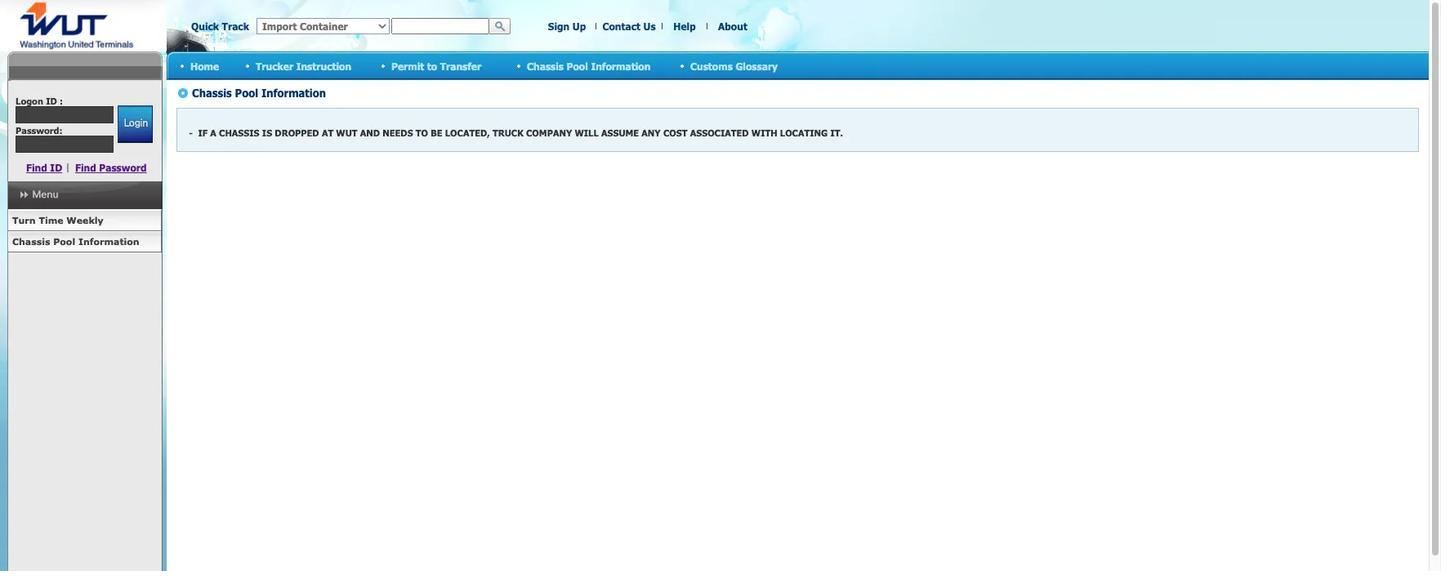 Task type: describe. For each thing, give the bounding box(es) containing it.
contact us link
[[603, 20, 656, 32]]

time
[[39, 215, 63, 226]]

weekly
[[67, 215, 104, 226]]

pool inside "link"
[[53, 236, 75, 247]]

find id
[[26, 162, 62, 173]]

contact
[[603, 20, 641, 32]]

about link
[[719, 20, 748, 32]]

find for find id
[[26, 162, 47, 173]]

find id link
[[26, 162, 62, 173]]

chassis pool information link
[[7, 231, 162, 253]]

quick track
[[191, 20, 249, 32]]

logon id :
[[16, 96, 63, 106]]

0 vertical spatial chassis pool information
[[527, 60, 651, 72]]

customs glossary
[[691, 60, 778, 72]]

contact us
[[603, 20, 656, 32]]

trucker instruction
[[256, 60, 352, 72]]

0 vertical spatial pool
[[567, 60, 588, 72]]

track
[[222, 20, 249, 32]]

turn time weekly link
[[7, 210, 162, 231]]

transfer
[[440, 60, 482, 72]]

login image
[[117, 105, 152, 143]]

password
[[99, 162, 147, 173]]

find password
[[75, 162, 147, 173]]

1 horizontal spatial chassis
[[527, 60, 564, 72]]

customs
[[691, 60, 733, 72]]

find for find password
[[75, 162, 96, 173]]



Task type: locate. For each thing, give the bounding box(es) containing it.
:
[[60, 96, 63, 106]]

chassis inside "link"
[[12, 236, 50, 247]]

0 horizontal spatial chassis
[[12, 236, 50, 247]]

id for find
[[50, 162, 62, 173]]

trucker
[[256, 60, 294, 72]]

turn time weekly
[[12, 215, 104, 226]]

1 vertical spatial chassis pool information
[[12, 236, 139, 247]]

chassis pool information down the up
[[527, 60, 651, 72]]

help link
[[674, 20, 696, 32]]

find password link
[[75, 162, 147, 173]]

chassis down turn
[[12, 236, 50, 247]]

1 vertical spatial chassis
[[12, 236, 50, 247]]

2 find from the left
[[75, 162, 96, 173]]

sign up link
[[548, 20, 586, 32]]

chassis pool information down turn time weekly link at top
[[12, 236, 139, 247]]

chassis
[[527, 60, 564, 72], [12, 236, 50, 247]]

pool down turn time weekly
[[53, 236, 75, 247]]

id down password:
[[50, 162, 62, 173]]

1 vertical spatial pool
[[53, 236, 75, 247]]

sign
[[548, 20, 570, 32]]

find down password:
[[26, 162, 47, 173]]

about
[[719, 20, 748, 32]]

1 horizontal spatial information
[[591, 60, 651, 72]]

find left password
[[75, 162, 96, 173]]

id
[[46, 96, 57, 106], [50, 162, 62, 173]]

1 vertical spatial information
[[78, 236, 139, 247]]

None text field
[[16, 106, 114, 123]]

password:
[[16, 125, 63, 136]]

chassis pool information inside "link"
[[12, 236, 139, 247]]

1 horizontal spatial pool
[[567, 60, 588, 72]]

pool
[[567, 60, 588, 72], [53, 236, 75, 247]]

information inside "link"
[[78, 236, 139, 247]]

glossary
[[736, 60, 778, 72]]

id left :
[[46, 96, 57, 106]]

0 horizontal spatial pool
[[53, 236, 75, 247]]

up
[[573, 20, 586, 32]]

logon
[[16, 96, 43, 106]]

find
[[26, 162, 47, 173], [75, 162, 96, 173]]

to
[[427, 60, 437, 72]]

id for logon
[[46, 96, 57, 106]]

information
[[591, 60, 651, 72], [78, 236, 139, 247]]

home
[[190, 60, 219, 72]]

us
[[644, 20, 656, 32]]

help
[[674, 20, 696, 32]]

chassis down sign
[[527, 60, 564, 72]]

pool down the up
[[567, 60, 588, 72]]

0 vertical spatial chassis
[[527, 60, 564, 72]]

1 horizontal spatial find
[[75, 162, 96, 173]]

0 vertical spatial id
[[46, 96, 57, 106]]

chassis pool information
[[527, 60, 651, 72], [12, 236, 139, 247]]

0 horizontal spatial chassis pool information
[[12, 236, 139, 247]]

permit
[[392, 60, 424, 72]]

0 horizontal spatial information
[[78, 236, 139, 247]]

0 vertical spatial information
[[591, 60, 651, 72]]

1 horizontal spatial chassis pool information
[[527, 60, 651, 72]]

quick
[[191, 20, 219, 32]]

None password field
[[16, 136, 114, 153]]

1 find from the left
[[26, 162, 47, 173]]

0 horizontal spatial find
[[26, 162, 47, 173]]

information down "contact"
[[591, 60, 651, 72]]

instruction
[[296, 60, 352, 72]]

None text field
[[392, 18, 490, 34]]

1 vertical spatial id
[[50, 162, 62, 173]]

sign up
[[548, 20, 586, 32]]

permit to transfer
[[392, 60, 482, 72]]

turn
[[12, 215, 36, 226]]

information down weekly
[[78, 236, 139, 247]]



